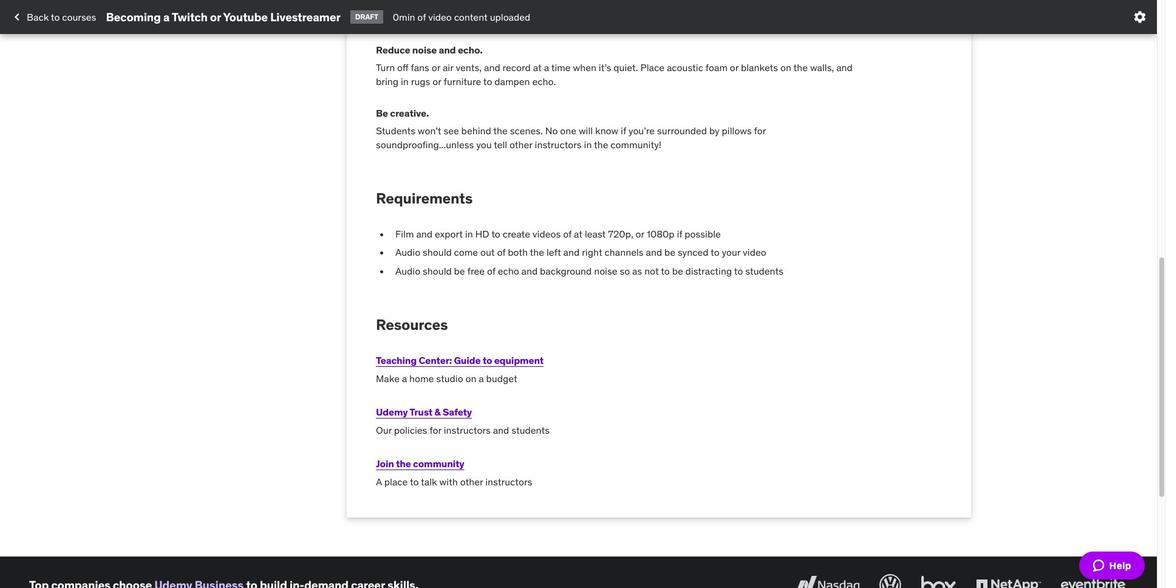 Task type: locate. For each thing, give the bounding box(es) containing it.
students right distracting
[[746, 265, 784, 277]]

and right left
[[564, 246, 580, 259]]

in inside the reduce noise and echo. turn off fans or air vents, and record at a time when it's quiet. place acoustic foam or blankets on the walls, and bring in rugs or furniture to dampen echo.
[[401, 75, 409, 87]]

1 vertical spatial audio
[[396, 265, 421, 277]]

1 turn from the top
[[376, 0, 395, 11]]

to left dampen
[[484, 75, 493, 87]]

0 vertical spatial one
[[814, 0, 830, 11]]

0 vertical spatial if
[[621, 125, 627, 137]]

0 vertical spatial at
[[533, 62, 542, 74]]

time
[[552, 62, 571, 74]]

and down budget
[[493, 424, 510, 436]]

when
[[573, 62, 597, 74]]

course settings image
[[1133, 10, 1148, 24]]

1 vertical spatial off
[[397, 62, 409, 74]]

one inside be creative. students won't see behind the scenes. no one will know if you're surrounded by pillows for soundproofing...unless you tell other instructors in the community!
[[560, 125, 577, 137]]

1080p
[[647, 228, 675, 240]]

lights.
[[454, 0, 480, 11]]

video down overhead
[[429, 11, 452, 23]]

0 vertical spatial behind
[[376, 12, 406, 24]]

audio for audio should come out of both the left and right channels and be synced to your video
[[396, 246, 421, 259]]

or right foam
[[730, 62, 739, 74]]

lighting
[[605, 0, 638, 11]]

a right make
[[402, 373, 407, 385]]

guide
[[454, 354, 481, 366]]

and up not
[[646, 246, 663, 259]]

0 horizontal spatial you
[[477, 138, 492, 151]]

1 vertical spatial with
[[440, 476, 458, 488]]

off up '0min'
[[397, 0, 409, 11]]

behind inside turn off overhead lights. experiment with three point lighting by placing two lamps in front of you and one behind aimed on the background.
[[376, 12, 406, 24]]

won't
[[418, 125, 442, 137]]

on down overhead
[[437, 12, 448, 24]]

0 vertical spatial with
[[535, 0, 553, 11]]

1 horizontal spatial other
[[510, 138, 533, 151]]

of right videos
[[563, 228, 572, 240]]

0 horizontal spatial students
[[512, 424, 550, 436]]

0 vertical spatial noise
[[413, 44, 437, 56]]

1 vertical spatial echo.
[[533, 75, 556, 87]]

echo. down time
[[533, 75, 556, 87]]

to inside 'link'
[[51, 11, 60, 23]]

the left walls, at the right of the page
[[794, 62, 808, 74]]

you
[[778, 0, 793, 11], [477, 138, 492, 151]]

other down community
[[460, 476, 483, 488]]

should
[[423, 246, 452, 259], [423, 265, 452, 277]]

0 vertical spatial on
[[437, 12, 448, 24]]

0 horizontal spatial other
[[460, 476, 483, 488]]

0 horizontal spatial one
[[560, 125, 577, 137]]

other down the scenes.
[[510, 138, 533, 151]]

will
[[579, 125, 593, 137]]

by inside be creative. students won't see behind the scenes. no one will know if you're surrounded by pillows for soundproofing...unless you tell other instructors in the community!
[[710, 125, 720, 137]]

and right front
[[796, 0, 812, 11]]

2 audio from the top
[[396, 265, 421, 277]]

1 vertical spatial by
[[710, 125, 720, 137]]

you inside turn off overhead lights. experiment with three point lighting by placing two lamps in front of you and one behind aimed on the background.
[[778, 0, 793, 11]]

1 vertical spatial one
[[560, 125, 577, 137]]

of right front
[[767, 0, 776, 11]]

0 horizontal spatial by
[[640, 0, 651, 11]]

0 horizontal spatial video
[[429, 11, 452, 23]]

be
[[665, 246, 676, 259], [454, 265, 465, 277], [673, 265, 684, 277]]

to
[[51, 11, 60, 23], [484, 75, 493, 87], [492, 228, 501, 240], [711, 246, 720, 259], [661, 265, 670, 277], [735, 265, 743, 277], [483, 354, 492, 366], [410, 476, 419, 488]]

out
[[481, 246, 495, 259]]

a left budget
[[479, 373, 484, 385]]

equipment
[[494, 354, 544, 366]]

1 vertical spatial turn
[[376, 62, 395, 74]]

at left least
[[574, 228, 583, 240]]

off inside turn off overhead lights. experiment with three point lighting by placing two lamps in front of you and one behind aimed on the background.
[[397, 0, 409, 11]]

or left air
[[432, 62, 441, 74]]

0 vertical spatial other
[[510, 138, 533, 151]]

at
[[533, 62, 542, 74], [574, 228, 583, 240]]

back to courses link
[[10, 7, 96, 27]]

surrounded
[[658, 125, 707, 137]]

becoming
[[106, 9, 161, 24]]

free
[[468, 265, 485, 277]]

&
[[435, 406, 441, 418]]

with inside turn off overhead lights. experiment with three point lighting by placing two lamps in front of you and one behind aimed on the background.
[[535, 0, 553, 11]]

0 vertical spatial by
[[640, 0, 651, 11]]

echo. up "vents,"
[[458, 44, 483, 56]]

students
[[746, 265, 784, 277], [512, 424, 550, 436]]

if right 1080p
[[677, 228, 683, 240]]

draft
[[355, 12, 378, 21]]

aimed
[[408, 12, 435, 24]]

0 vertical spatial instructors
[[535, 138, 582, 151]]

1 vertical spatial behind
[[462, 125, 491, 137]]

0 horizontal spatial behind
[[376, 12, 406, 24]]

noise
[[413, 44, 437, 56], [594, 265, 618, 277]]

0 horizontal spatial echo.
[[458, 44, 483, 56]]

be down 1080p
[[665, 246, 676, 259]]

join the community link
[[376, 457, 465, 469]]

1 horizontal spatial on
[[466, 373, 477, 385]]

you're
[[629, 125, 655, 137]]

noise left so
[[594, 265, 618, 277]]

make a home studio on a budget
[[376, 373, 518, 385]]

audio for audio should be free of echo and background noise so as not to be distracting to students
[[396, 265, 421, 277]]

1 horizontal spatial by
[[710, 125, 720, 137]]

1 horizontal spatial for
[[755, 125, 766, 137]]

0 vertical spatial should
[[423, 246, 452, 259]]

on down "guide"
[[466, 373, 477, 385]]

1 horizontal spatial video
[[743, 246, 767, 259]]

resources
[[376, 315, 448, 334]]

2 vertical spatial on
[[466, 373, 477, 385]]

join
[[376, 457, 394, 469]]

0 horizontal spatial on
[[437, 12, 448, 24]]

to right hd in the top of the page
[[492, 228, 501, 240]]

0 horizontal spatial if
[[621, 125, 627, 137]]

1 off from the top
[[397, 0, 409, 11]]

if right know
[[621, 125, 627, 137]]

and right walls, at the right of the page
[[837, 62, 853, 74]]

0 vertical spatial audio
[[396, 246, 421, 259]]

at inside the reduce noise and echo. turn off fans or air vents, and record at a time when it's quiet. place acoustic foam or blankets on the walls, and bring in rugs or furniture to dampen echo.
[[533, 62, 542, 74]]

at right record
[[533, 62, 542, 74]]

three
[[555, 0, 578, 11]]

1 horizontal spatial students
[[746, 265, 784, 277]]

back
[[27, 11, 49, 23]]

2 turn from the top
[[376, 62, 395, 74]]

2 off from the top
[[397, 62, 409, 74]]

or right 720p,
[[636, 228, 645, 240]]

1 horizontal spatial behind
[[462, 125, 491, 137]]

tell
[[494, 138, 508, 151]]

walls,
[[811, 62, 835, 74]]

of inside turn off overhead lights. experiment with three point lighting by placing two lamps in front of you and one behind aimed on the background.
[[767, 0, 776, 11]]

1 vertical spatial you
[[477, 138, 492, 151]]

instructors
[[535, 138, 582, 151], [444, 424, 491, 436], [486, 476, 533, 488]]

and
[[796, 0, 812, 11], [439, 44, 456, 56], [484, 62, 501, 74], [837, 62, 853, 74], [417, 228, 433, 240], [564, 246, 580, 259], [646, 246, 663, 259], [522, 265, 538, 277], [493, 424, 510, 436]]

1 vertical spatial should
[[423, 265, 452, 277]]

foam
[[706, 62, 728, 74]]

0 vertical spatial off
[[397, 0, 409, 11]]

placing
[[653, 0, 685, 11]]

front
[[744, 0, 765, 11]]

1 vertical spatial students
[[512, 424, 550, 436]]

should for be
[[423, 265, 452, 277]]

1 vertical spatial on
[[781, 62, 792, 74]]

the left left
[[530, 246, 545, 259]]

home
[[410, 373, 434, 385]]

a left time
[[544, 62, 549, 74]]

1 horizontal spatial at
[[574, 228, 583, 240]]

with
[[535, 0, 553, 11], [440, 476, 458, 488]]

to down the your
[[735, 265, 743, 277]]

if inside be creative. students won't see behind the scenes. no one will know if you're surrounded by pillows for soundproofing...unless you tell other instructors in the community!
[[621, 125, 627, 137]]

0min of video content uploaded
[[393, 11, 531, 23]]

2 horizontal spatial on
[[781, 62, 792, 74]]

in inside be creative. students won't see behind the scenes. no one will know if you're surrounded by pillows for soundproofing...unless you tell other instructors in the community!
[[584, 138, 592, 151]]

off
[[397, 0, 409, 11], [397, 62, 409, 74]]

other
[[510, 138, 533, 151], [460, 476, 483, 488]]

off left fans
[[397, 62, 409, 74]]

1 horizontal spatial one
[[814, 0, 830, 11]]

of right out
[[497, 246, 506, 259]]

for
[[755, 125, 766, 137], [430, 424, 442, 436]]

community!
[[611, 138, 662, 151]]

in left rugs
[[401, 75, 409, 87]]

our
[[376, 424, 392, 436]]

1 audio from the top
[[396, 246, 421, 259]]

turn up bring at the left top
[[376, 62, 395, 74]]

film and export in hd to create videos of at least 720p, or 1080p if possible
[[396, 228, 721, 240]]

for right pillows
[[755, 125, 766, 137]]

by
[[640, 0, 651, 11], [710, 125, 720, 137]]

for inside be creative. students won't see behind the scenes. no one will know if you're surrounded by pillows for soundproofing...unless you tell other instructors in the community!
[[755, 125, 766, 137]]

center:
[[419, 354, 452, 366]]

to left talk
[[410, 476, 419, 488]]

be
[[376, 107, 388, 119]]

1 horizontal spatial echo.
[[533, 75, 556, 87]]

or right twitch
[[210, 9, 221, 24]]

you left tell
[[477, 138, 492, 151]]

with right talk
[[440, 476, 458, 488]]

0 vertical spatial video
[[429, 11, 452, 23]]

0 horizontal spatial noise
[[413, 44, 437, 56]]

behind right see
[[462, 125, 491, 137]]

distracting
[[686, 265, 732, 277]]

1 horizontal spatial if
[[677, 228, 683, 240]]

2 should from the top
[[423, 265, 452, 277]]

a place to talk with other instructors
[[376, 476, 533, 488]]

by inside turn off overhead lights. experiment with three point lighting by placing two lamps in front of you and one behind aimed on the background.
[[640, 0, 651, 11]]

one inside turn off overhead lights. experiment with three point lighting by placing two lamps in front of you and one behind aimed on the background.
[[814, 0, 830, 11]]

other inside be creative. students won't see behind the scenes. no one will know if you're surrounded by pillows for soundproofing...unless you tell other instructors in the community!
[[510, 138, 533, 151]]

noise up fans
[[413, 44, 437, 56]]

0 horizontal spatial at
[[533, 62, 542, 74]]

0 horizontal spatial for
[[430, 424, 442, 436]]

community
[[413, 457, 465, 469]]

box image
[[919, 572, 960, 588]]

by left placing
[[640, 0, 651, 11]]

of right free
[[487, 265, 496, 277]]

a left twitch
[[163, 9, 170, 24]]

behind left aimed
[[376, 12, 406, 24]]

students down budget
[[512, 424, 550, 436]]

back to courses
[[27, 11, 96, 23]]

0 vertical spatial turn
[[376, 0, 395, 11]]

teaching
[[376, 354, 417, 366]]

courses
[[62, 11, 96, 23]]

turn inside the reduce noise and echo. turn off fans or air vents, and record at a time when it's quiet. place acoustic foam or blankets on the walls, and bring in rugs or furniture to dampen echo.
[[376, 62, 395, 74]]

eventbrite image
[[1059, 572, 1129, 588]]

in down will on the top
[[584, 138, 592, 151]]

in left front
[[734, 0, 741, 11]]

0 horizontal spatial with
[[440, 476, 458, 488]]

with left three
[[535, 0, 553, 11]]

by left pillows
[[710, 125, 720, 137]]

to right "guide"
[[483, 354, 492, 366]]

record
[[503, 62, 531, 74]]

noise inside the reduce noise and echo. turn off fans or air vents, and record at a time when it's quiet. place acoustic foam or blankets on the walls, and bring in rugs or furniture to dampen echo.
[[413, 44, 437, 56]]

and up air
[[439, 44, 456, 56]]

know
[[596, 125, 619, 137]]

a
[[163, 9, 170, 24], [544, 62, 549, 74], [402, 373, 407, 385], [479, 373, 484, 385]]

and inside turn off overhead lights. experiment with three point lighting by placing two lamps in front of you and one behind aimed on the background.
[[796, 0, 812, 11]]

soundproofing...unless
[[376, 138, 474, 151]]

to right back
[[51, 11, 60, 23]]

you right front
[[778, 0, 793, 11]]

1 should from the top
[[423, 246, 452, 259]]

udemy
[[376, 406, 408, 418]]

0 vertical spatial you
[[778, 0, 793, 11]]

on inside turn off overhead lights. experiment with three point lighting by placing two lamps in front of you and one behind aimed on the background.
[[437, 12, 448, 24]]

and right echo
[[522, 265, 538, 277]]

the inside the reduce noise and echo. turn off fans or air vents, and record at a time when it's quiet. place acoustic foam or blankets on the walls, and bring in rugs or furniture to dampen echo.
[[794, 62, 808, 74]]

on right blankets
[[781, 62, 792, 74]]

for down &
[[430, 424, 442, 436]]

content
[[454, 11, 488, 23]]

be left free
[[454, 265, 465, 277]]

studio
[[437, 373, 463, 385]]

in inside turn off overhead lights. experiment with three point lighting by placing two lamps in front of you and one behind aimed on the background.
[[734, 0, 741, 11]]

0 vertical spatial for
[[755, 125, 766, 137]]

the
[[451, 12, 465, 24], [794, 62, 808, 74], [494, 125, 508, 137], [594, 138, 609, 151], [530, 246, 545, 259], [396, 457, 411, 469]]

so
[[620, 265, 630, 277]]

echo.
[[458, 44, 483, 56], [533, 75, 556, 87]]

dampen
[[495, 75, 530, 87]]

the down lights.
[[451, 12, 465, 24]]

1 vertical spatial noise
[[594, 265, 618, 277]]

video right the your
[[743, 246, 767, 259]]

1 horizontal spatial with
[[535, 0, 553, 11]]

1 horizontal spatial you
[[778, 0, 793, 11]]

volkswagen image
[[878, 572, 904, 588]]

no
[[546, 125, 558, 137]]

to left the your
[[711, 246, 720, 259]]

least
[[585, 228, 606, 240]]

turn up draft
[[376, 0, 395, 11]]

1 vertical spatial if
[[677, 228, 683, 240]]



Task type: describe. For each thing, give the bounding box(es) containing it.
teaching center: guide to equipment
[[376, 354, 544, 366]]

2 vertical spatial instructors
[[486, 476, 533, 488]]

audio should be free of echo and background noise so as not to be distracting to students
[[396, 265, 784, 277]]

hd
[[476, 228, 490, 240]]

requirements
[[376, 189, 473, 208]]

quiet.
[[614, 62, 638, 74]]

or right rugs
[[433, 75, 442, 87]]

a inside the reduce noise and echo. turn off fans or air vents, and record at a time when it's quiet. place acoustic foam or blankets on the walls, and bring in rugs or furniture to dampen echo.
[[544, 62, 549, 74]]

you inside be creative. students won't see behind the scenes. no one will know if you're surrounded by pillows for soundproofing...unless you tell other instructors in the community!
[[477, 138, 492, 151]]

0 vertical spatial echo.
[[458, 44, 483, 56]]

talk
[[421, 476, 437, 488]]

overhead
[[411, 0, 451, 11]]

0 vertical spatial students
[[746, 265, 784, 277]]

film
[[396, 228, 414, 240]]

1 vertical spatial for
[[430, 424, 442, 436]]

and right "vents,"
[[484, 62, 501, 74]]

livestreamer
[[270, 9, 341, 24]]

budget
[[487, 373, 518, 385]]

to right not
[[661, 265, 670, 277]]

the up tell
[[494, 125, 508, 137]]

teaching center: guide to equipment link
[[376, 354, 544, 366]]

channels
[[605, 246, 644, 259]]

turn off overhead lights. experiment with three point lighting by placing two lamps in front of you and one behind aimed on the background.
[[376, 0, 830, 24]]

and right film
[[417, 228, 433, 240]]

behind inside be creative. students won't see behind the scenes. no one will know if you're surrounded by pillows for soundproofing...unless you tell other instructors in the community!
[[462, 125, 491, 137]]

should for come
[[423, 246, 452, 259]]

1 vertical spatial instructors
[[444, 424, 491, 436]]

echo
[[498, 265, 519, 277]]

air
[[443, 62, 454, 74]]

blankets
[[741, 62, 779, 74]]

as
[[633, 265, 643, 277]]

of down overhead
[[418, 11, 426, 23]]

right
[[582, 246, 603, 259]]

videos
[[533, 228, 561, 240]]

youtube
[[223, 9, 268, 24]]

netapp image
[[974, 572, 1044, 588]]

be down synced
[[673, 265, 684, 277]]

1 vertical spatial video
[[743, 246, 767, 259]]

creative.
[[390, 107, 429, 119]]

students
[[376, 125, 416, 137]]

on inside the reduce noise and echo. turn off fans or air vents, and record at a time when it's quiet. place acoustic foam or blankets on the walls, and bring in rugs or furniture to dampen echo.
[[781, 62, 792, 74]]

point
[[581, 0, 603, 11]]

1 horizontal spatial noise
[[594, 265, 618, 277]]

join the community
[[376, 457, 465, 469]]

left
[[547, 246, 561, 259]]

two
[[687, 0, 703, 11]]

experiment
[[482, 0, 533, 11]]

place
[[641, 62, 665, 74]]

make
[[376, 373, 400, 385]]

background.
[[467, 12, 521, 24]]

safety
[[443, 406, 472, 418]]

scenes.
[[510, 125, 543, 137]]

0min
[[393, 11, 415, 23]]

the right join
[[396, 457, 411, 469]]

pillows
[[722, 125, 752, 137]]

instructors inside be creative. students won't see behind the scenes. no one will know if you're surrounded by pillows for soundproofing...unless you tell other instructors in the community!
[[535, 138, 582, 151]]

becoming a twitch or youtube livestreamer
[[106, 9, 341, 24]]

fans
[[411, 62, 430, 74]]

the inside turn off overhead lights. experiment with three point lighting by placing two lamps in front of you and one behind aimed on the background.
[[451, 12, 465, 24]]

policies
[[394, 424, 427, 436]]

lamps
[[705, 0, 731, 11]]

off inside the reduce noise and echo. turn off fans or air vents, and record at a time when it's quiet. place acoustic foam or blankets on the walls, and bring in rugs or furniture to dampen echo.
[[397, 62, 409, 74]]

come
[[454, 246, 478, 259]]

synced
[[678, 246, 709, 259]]

nasdaq image
[[793, 572, 863, 588]]

export
[[435, 228, 463, 240]]

the down know
[[594, 138, 609, 151]]

a
[[376, 476, 382, 488]]

not
[[645, 265, 659, 277]]

udemy trust & safety link
[[376, 406, 472, 418]]

1 vertical spatial at
[[574, 228, 583, 240]]

create
[[503, 228, 531, 240]]

bring
[[376, 75, 399, 87]]

turn inside turn off overhead lights. experiment with three point lighting by placing two lamps in front of you and one behind aimed on the background.
[[376, 0, 395, 11]]

it's
[[599, 62, 612, 74]]

trust
[[410, 406, 433, 418]]

to inside the reduce noise and echo. turn off fans or air vents, and record at a time when it's quiet. place acoustic foam or blankets on the walls, and bring in rugs or furniture to dampen echo.
[[484, 75, 493, 87]]

in left hd in the top of the page
[[465, 228, 473, 240]]

1 vertical spatial other
[[460, 476, 483, 488]]

possible
[[685, 228, 721, 240]]

acoustic
[[667, 62, 704, 74]]

reduce
[[376, 44, 411, 56]]

720p,
[[608, 228, 634, 240]]

reduce noise and echo. turn off fans or air vents, and record at a time when it's quiet. place acoustic foam or blankets on the walls, and bring in rugs or furniture to dampen echo.
[[376, 44, 853, 87]]

place
[[385, 476, 408, 488]]

rugs
[[411, 75, 431, 87]]

audio should come out of both the left and right channels and be synced to your video
[[396, 246, 767, 259]]

furniture
[[444, 75, 481, 87]]

both
[[508, 246, 528, 259]]

medium image
[[10, 10, 24, 24]]

uploaded
[[490, 11, 531, 23]]

vents,
[[456, 62, 482, 74]]



Task type: vqa. For each thing, say whether or not it's contained in the screenshot.
the of inside Turn off overhead lights. Experiment with three point lighting by placing two lamps in front of you and one behind aimed on the background.
yes



